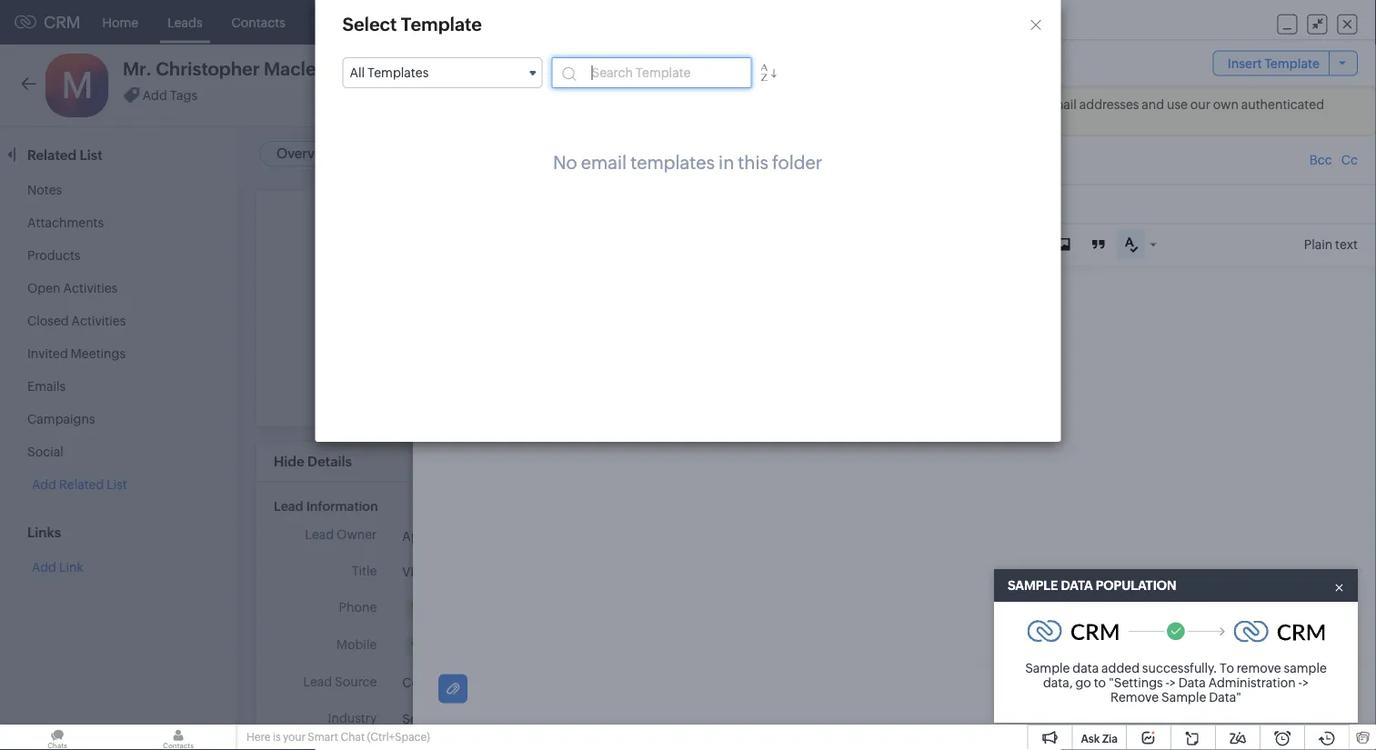 Task type: locate. For each thing, give the bounding box(es) containing it.
1 horizontal spatial -
[[1166, 676, 1170, 691]]

apple
[[402, 529, 438, 544]]

0 vertical spatial to
[[578, 97, 593, 111]]

phone
[[339, 600, 377, 615]]

in
[[719, 152, 735, 173]]

leads link
[[153, 0, 217, 44]]

lead left source
[[303, 675, 332, 690]]

all
[[350, 66, 365, 80]]

to
[[578, 97, 593, 111], [1220, 662, 1235, 676]]

home
[[102, 15, 138, 30]]

products link
[[27, 248, 81, 263]]

1 vertical spatial send
[[1302, 682, 1333, 696]]

1 horizontal spatial christopher
[[509, 151, 580, 166]]

send inside "button"
[[1048, 78, 1079, 93]]

1 vertical spatial no best time for the day
[[1073, 334, 1213, 349]]

1 horizontal spatial to
[[1220, 662, 1235, 676]]

activities up 'closed activities' link
[[63, 281, 118, 296]]

to left improve
[[578, 97, 593, 111]]

text
[[1336, 237, 1359, 252]]

send for send
[[1302, 682, 1333, 696]]

0 vertical spatial call
[[1073, 250, 1096, 264]]

0 horizontal spatial template
[[401, 14, 482, 35]]

0 vertical spatial sample
[[1008, 579, 1059, 593]]

insert html image
[[1014, 239, 1034, 249]]

time for call
[[1121, 275, 1148, 289]]

1 for from the top
[[1150, 275, 1167, 289]]

1 vertical spatial day
[[1191, 334, 1213, 349]]

crm left the home
[[44, 13, 81, 32]]

maclead up christopher-maclead@noemail.com link
[[1041, 564, 1091, 579]]

1 horizontal spatial template
[[1265, 56, 1320, 70]]

add link
[[32, 561, 83, 575]]

send inside button
[[1302, 682, 1333, 696]]

All Templates field
[[343, 57, 543, 88]]

0 horizontal spatial crm
[[44, 13, 81, 32]]

lead left status at the right bottom of the page
[[851, 709, 880, 724]]

contacts link
[[217, 0, 300, 44]]

1 vertical spatial email
[[1073, 309, 1106, 324]]

1 horizontal spatial data
[[1179, 676, 1206, 691]]

0 vertical spatial no
[[553, 152, 578, 173]]

no for email
[[1073, 334, 1090, 349]]

insert
[[1228, 56, 1263, 70]]

1 best from the top
[[1093, 275, 1119, 289]]

2 day from the top
[[1191, 334, 1213, 349]]

to improve email deliverability, zoho crm will avoid sending emails from public email addresses and use our own authenticated domain.
[[428, 97, 1325, 126]]

1 horizontal spatial mr.
[[488, 151, 506, 166]]

2 horizontal spatial -
[[1299, 676, 1303, 691]]

will
[[826, 97, 846, 111]]

ask
[[1081, 733, 1100, 745]]

2 vertical spatial maclead
[[1041, 564, 1091, 579]]

0 vertical spatial crm
[[44, 13, 81, 32]]

0 horizontal spatial list
[[80, 147, 103, 163]]

0 vertical spatial add
[[143, 88, 167, 102]]

remove
[[1237, 662, 1282, 676]]

1 horizontal spatial crm
[[795, 97, 824, 111]]

remove formatting image
[[862, 238, 877, 251]]

here is your smart chat (ctrl+space)
[[247, 732, 430, 744]]

add left 'link'
[[32, 561, 56, 575]]

http://www.rangoniofflorence.com
[[946, 673, 1156, 688]]

data up maclead@noemail.com
[[1061, 579, 1094, 593]]

enterprise-trial
[[947, 9, 1030, 22]]

maclead left all
[[264, 59, 338, 80]]

italic image
[[463, 239, 473, 249]]

maclead
[[264, 59, 338, 80], [582, 151, 633, 166], [1041, 564, 1091, 579]]

christopher up christopher-
[[967, 564, 1038, 579]]

lead down the hide
[[274, 499, 304, 514]]

2 best from the top
[[1093, 334, 1119, 349]]

0 horizontal spatial data
[[1061, 579, 1094, 593]]

no for call
[[1073, 275, 1090, 289]]

0 vertical spatial christopher
[[156, 59, 260, 80]]

1 vertical spatial no
[[1073, 275, 1090, 289]]

campaigns link
[[27, 412, 95, 427]]

mr. up underline "image"
[[488, 151, 506, 166]]

2 horizontal spatial maclead
[[1041, 564, 1091, 579]]

2 horizontal spatial (sample)
[[1094, 564, 1146, 579]]

email down send email at the right of page
[[1045, 97, 1077, 111]]

> right remove
[[1303, 676, 1310, 691]]

2 vertical spatial no
[[1073, 334, 1090, 349]]

1 horizontal spatial maclead
[[582, 151, 633, 166]]

1 horizontal spatial list
[[107, 478, 127, 492]]

- right remove
[[1299, 676, 1303, 691]]

new
[[427, 13, 454, 28]]

use
[[1168, 97, 1188, 111]]

lee
[[440, 529, 462, 544]]

mr. christopher maclead (sample) - rangoni of florence
[[123, 59, 562, 80]]

- right "settings
[[1166, 676, 1170, 691]]

(sample) down the "select"
[[342, 59, 421, 80]]

0 vertical spatial list
[[80, 147, 103, 163]]

no email templates in this folder
[[553, 152, 823, 173]]

to inside "to improve email deliverability, zoho crm will avoid sending emails from public email addresses and use our own authenticated domain."
[[578, 97, 593, 111]]

today
[[1303, 210, 1339, 224]]

0 vertical spatial best
[[1093, 275, 1119, 289]]

2 horizontal spatial mr.
[[946, 564, 965, 579]]

tags
[[170, 88, 198, 102]]

to right go
[[1094, 676, 1107, 691]]

cold call
[[402, 676, 456, 690]]

time
[[1105, 208, 1134, 224], [1121, 275, 1148, 289], [1121, 334, 1148, 349]]

-
[[425, 63, 429, 79], [1166, 676, 1170, 691], [1299, 676, 1303, 691]]

1 vertical spatial data
[[1179, 676, 1206, 691]]

to up 'spell check' "image"
[[1137, 208, 1150, 224]]

2 vertical spatial time
[[1121, 334, 1148, 349]]

christopher-maclead@noemail.com
[[946, 601, 1159, 615]]

data
[[1061, 579, 1094, 593], [1179, 676, 1206, 691]]

notes
[[27, 183, 62, 197]]

deals
[[401, 15, 433, 30]]

lead for lead information
[[274, 499, 304, 514]]

lead
[[274, 499, 304, 514], [305, 527, 334, 542], [303, 675, 332, 690], [851, 709, 880, 724], [973, 710, 1002, 724]]

administration
[[1209, 676, 1296, 691]]

mr. christopher maclead (sample)
[[488, 151, 688, 166], [946, 564, 1146, 579]]

email
[[646, 97, 679, 111], [1045, 97, 1077, 111], [581, 152, 627, 173]]

1 vertical spatial to
[[1094, 676, 1107, 691]]

0 vertical spatial for
[[1150, 275, 1167, 289]]

1 vertical spatial christopher
[[509, 151, 580, 166]]

profile image
[[1295, 8, 1324, 37]]

to inside sample data added successfully. to remove sample data, go to "settings -> data administration -> remove sample data"
[[1094, 676, 1107, 691]]

christopher up strike through icon
[[509, 151, 580, 166]]

domain.
[[428, 111, 477, 126]]

own
[[1214, 97, 1239, 111]]

1 vertical spatial mr. christopher maclead (sample)
[[946, 564, 1146, 579]]

2 vertical spatial add
[[32, 561, 56, 575]]

2 no best time for the day from the top
[[1073, 334, 1213, 349]]

2 vertical spatial christopher
[[967, 564, 1038, 579]]

1 day from the top
[[1191, 275, 1213, 289]]

None text field
[[715, 149, 806, 169]]

(sample) left in
[[636, 151, 688, 166]]

0 vertical spatial maclead
[[264, 59, 338, 80]]

home link
[[88, 0, 153, 44]]

best
[[1093, 275, 1119, 289], [1093, 334, 1119, 349]]

mr. up christopher-
[[946, 564, 965, 579]]

add tags
[[143, 88, 198, 102]]

list
[[80, 147, 103, 163], [107, 478, 127, 492]]

service provider
[[402, 712, 499, 726]]

- inside mr. christopher maclead (sample) - rangoni of florence
[[425, 63, 429, 79]]

0 horizontal spatial to
[[1094, 676, 1107, 691]]

convert
[[1159, 78, 1207, 93]]

2 the from the top
[[1170, 334, 1189, 349]]

avoid
[[849, 97, 881, 111]]

0 vertical spatial to
[[1137, 208, 1150, 224]]

0 vertical spatial mr. christopher maclead (sample)
[[488, 151, 688, 166]]

accounts link
[[300, 0, 386, 44]]

add left the tags at the left of page
[[143, 88, 167, 102]]

accounting
[[421, 565, 491, 579]]

sample left data at the right bottom of the page
[[1026, 662, 1071, 676]]

0 vertical spatial data
[[1061, 579, 1094, 593]]

lead down the lead information
[[305, 527, 334, 542]]

1 vertical spatial to
[[1220, 662, 1235, 676]]

(ctrl+space)
[[367, 732, 430, 744]]

strike through image
[[520, 239, 532, 250]]

maclead@noemail.com
[[1019, 601, 1159, 615]]

data inside sample data added successfully. to remove sample data, go to "settings -> data administration -> remove sample data"
[[1179, 676, 1206, 691]]

maclead down improve
[[582, 151, 633, 166]]

activities up meetings
[[71, 314, 126, 329]]

1 vertical spatial for
[[1150, 334, 1167, 349]]

apple lee
[[402, 529, 462, 544]]

email down improve
[[581, 152, 627, 173]]

0 horizontal spatial send
[[1048, 78, 1079, 93]]

bcc
[[1310, 153, 1333, 167]]

add related list
[[32, 478, 127, 492]]

0 horizontal spatial mr. christopher maclead (sample)
[[488, 151, 688, 166]]

select
[[343, 14, 397, 35]]

data"
[[1210, 691, 1242, 705]]

improve
[[595, 97, 644, 111]]

vp
[[402, 565, 418, 579]]

insert table image
[[947, 238, 959, 251]]

- left rangoni
[[425, 63, 429, 79]]

accounts
[[315, 15, 372, 30]]

1 horizontal spatial (sample)
[[636, 151, 688, 166]]

closed activities
[[27, 314, 126, 329]]

0 horizontal spatial >
[[1170, 676, 1177, 691]]

1 vertical spatial maclead
[[582, 151, 633, 166]]

0 horizontal spatial to
[[578, 97, 593, 111]]

the for email
[[1170, 334, 1189, 349]]

spell check image
[[1125, 238, 1139, 253]]

template inside the insert template button
[[1265, 56, 1320, 70]]

> right "settings
[[1170, 676, 1177, 691]]

zoho
[[762, 97, 792, 111]]

call right the cold
[[433, 676, 456, 690]]

0 horizontal spatial mr.
[[123, 59, 152, 80]]

0 horizontal spatial -
[[425, 63, 429, 79]]

add down social link
[[32, 478, 56, 492]]

0 vertical spatial (sample)
[[342, 59, 421, 80]]

0 vertical spatial activities
[[63, 281, 118, 296]]

1 vertical spatial call
[[433, 676, 456, 690]]

(sample) up maclead@noemail.com
[[1094, 564, 1146, 579]]

0 vertical spatial template
[[401, 14, 482, 35]]

1 vertical spatial activities
[[71, 314, 126, 329]]

1 horizontal spatial call
[[1073, 250, 1096, 264]]

0 vertical spatial time
[[1105, 208, 1134, 224]]

related
[[27, 147, 77, 163], [59, 478, 104, 492]]

1 vertical spatial (sample)
[[636, 151, 688, 166]]

email down search template text field
[[646, 97, 679, 111]]

data left data"
[[1179, 676, 1206, 691]]

no best time for the day
[[1073, 275, 1213, 289], [1073, 334, 1213, 349]]

related up notes link
[[27, 147, 77, 163]]

invited meetings
[[27, 347, 126, 361]]

lead for lead owner
[[305, 527, 334, 542]]

christopher-maclead@noemail.com link
[[946, 598, 1159, 617]]

christopher
[[156, 59, 260, 80], [509, 151, 580, 166], [967, 564, 1038, 579]]

sample for sample data population
[[1008, 579, 1059, 593]]

1 vertical spatial list
[[107, 478, 127, 492]]

0 vertical spatial send
[[1048, 78, 1079, 93]]

call down best
[[1073, 250, 1096, 264]]

related down social
[[59, 478, 104, 492]]

1 vertical spatial best
[[1093, 334, 1119, 349]]

1 vertical spatial the
[[1170, 334, 1189, 349]]

and
[[1142, 97, 1165, 111]]

1 vertical spatial sample
[[1026, 662, 1071, 676]]

0 vertical spatial the
[[1170, 275, 1189, 289]]

mr. christopher maclead (sample) up christopher-maclead@noemail.com link
[[946, 564, 1146, 579]]

deliverability,
[[681, 97, 759, 111]]

2 vertical spatial sample
[[1162, 691, 1207, 705]]

lead information
[[274, 499, 378, 514]]

0 vertical spatial no best time for the day
[[1073, 275, 1213, 289]]

addresses
[[1080, 97, 1140, 111]]

0 vertical spatial day
[[1191, 275, 1213, 289]]

1 vertical spatial time
[[1121, 275, 1148, 289]]

cc
[[1342, 153, 1359, 167]]

sample up christopher-maclead@noemail.com
[[1008, 579, 1059, 593]]

1 vertical spatial crm
[[795, 97, 824, 111]]

1 horizontal spatial mr. christopher maclead (sample)
[[946, 564, 1146, 579]]

templates
[[368, 66, 429, 80]]

1 horizontal spatial send
[[1302, 682, 1333, 696]]

to up schedule
[[1220, 662, 1235, 676]]

your
[[283, 732, 306, 744]]

for for email
[[1150, 334, 1167, 349]]

sample down the successfully.
[[1162, 691, 1207, 705]]

1 the from the top
[[1170, 275, 1189, 289]]

christopher up the tags at the left of page
[[156, 59, 260, 80]]

1 no best time for the day from the top
[[1073, 275, 1213, 289]]

horizontal line image
[[981, 244, 992, 245]]

1 vertical spatial add
[[32, 478, 56, 492]]

mr. christopher maclead (sample) down improve
[[488, 151, 688, 166]]

1 horizontal spatial >
[[1303, 676, 1310, 691]]

0 vertical spatial email
[[1081, 78, 1114, 93]]

2 for from the top
[[1150, 334, 1167, 349]]

population
[[1096, 579, 1177, 593]]

social link
[[27, 445, 63, 460]]

mr. up add tags
[[123, 59, 152, 80]]

crm left will
[[795, 97, 824, 111]]

public
[[1006, 97, 1043, 111]]

1 vertical spatial template
[[1265, 56, 1320, 70]]

emails
[[27, 379, 66, 394]]

schedule
[[1205, 682, 1261, 697]]

folder
[[773, 152, 823, 173]]

cold
[[402, 676, 431, 690]]



Task type: vqa. For each thing, say whether or not it's contained in the screenshot.
row group
no



Task type: describe. For each thing, give the bounding box(es) containing it.
products
[[27, 248, 81, 263]]

lead for lead status
[[851, 709, 880, 724]]

social
[[27, 445, 63, 460]]

0 horizontal spatial maclead
[[264, 59, 338, 80]]

source
[[335, 675, 377, 690]]

1 horizontal spatial email
[[646, 97, 679, 111]]

lead owner
[[305, 527, 377, 542]]

convert button
[[1140, 71, 1227, 100]]

open activities link
[[27, 281, 118, 296]]

provider
[[449, 712, 499, 726]]

of
[[488, 63, 504, 79]]

template for insert template
[[1265, 56, 1320, 70]]

invited
[[27, 347, 68, 361]]

is
[[273, 732, 281, 744]]

link
[[59, 561, 83, 575]]

Search Template text field
[[560, 66, 744, 80]]

title
[[352, 564, 377, 579]]

owner
[[337, 527, 377, 542]]

lead right "lost"
[[973, 710, 1002, 724]]

crm image
[[1234, 621, 1325, 643]]

to inside sample data added successfully. to remove sample data, go to "settings -> data administration -> remove sample data"
[[1220, 662, 1235, 676]]

edit
[[1253, 78, 1276, 93]]

rangoni
[[432, 63, 485, 79]]

templates
[[631, 152, 715, 173]]

0 vertical spatial related
[[27, 147, 77, 163]]

mobile
[[336, 638, 377, 652]]

underline image
[[492, 239, 500, 250]]

no best time for the day for email
[[1073, 334, 1213, 349]]

sample for sample data added successfully. to remove sample data, go to "settings -> data administration -> remove sample data"
[[1026, 662, 1071, 676]]

tasks
[[462, 15, 494, 30]]

information
[[306, 499, 378, 514]]

open activities
[[27, 281, 118, 296]]

closed activities link
[[27, 314, 126, 329]]

leads
[[168, 15, 203, 30]]

contacts image
[[121, 725, 236, 751]]

remove
[[1111, 691, 1160, 705]]

1 vertical spatial mr.
[[488, 151, 506, 166]]

enterprise-
[[947, 9, 1007, 22]]

new message
[[427, 13, 509, 28]]

meetings
[[71, 347, 126, 361]]

send email
[[1048, 78, 1114, 93]]

the for call
[[1170, 275, 1189, 289]]

open
[[27, 281, 61, 296]]

add for related list
[[32, 561, 56, 575]]

send button
[[1284, 675, 1351, 704]]

go
[[1076, 676, 1092, 691]]

0 vertical spatial mr.
[[123, 59, 152, 80]]

related list
[[27, 147, 106, 163]]

status
[[883, 709, 920, 724]]

ask zia
[[1081, 733, 1118, 745]]

insert template button
[[1214, 50, 1359, 76]]

from
[[975, 97, 1003, 111]]

data,
[[1044, 676, 1073, 691]]

day for call
[[1191, 275, 1213, 289]]

plain text
[[1305, 237, 1359, 252]]

added
[[1102, 662, 1140, 676]]

1 horizontal spatial to
[[1137, 208, 1150, 224]]

best for call
[[1093, 275, 1119, 289]]

hide details
[[274, 454, 352, 470]]

2 horizontal spatial email
[[1045, 97, 1077, 111]]

chats image
[[0, 725, 115, 751]]

attachments link
[[27, 216, 104, 230]]

details
[[308, 454, 352, 470]]

all templates
[[350, 66, 429, 80]]

template for select template
[[401, 14, 482, 35]]

lead source
[[303, 675, 377, 690]]

smart
[[308, 732, 338, 744]]

2 vertical spatial mr.
[[946, 564, 965, 579]]

no best time for the day for call
[[1073, 275, 1213, 289]]

2 > from the left
[[1303, 676, 1310, 691]]

for for call
[[1150, 275, 1167, 289]]

lead for lead source
[[303, 675, 332, 690]]

florence
[[506, 63, 562, 79]]

Subject text field
[[413, 185, 1377, 223]]

crm link
[[15, 13, 81, 32]]

campaigns
[[27, 412, 95, 427]]

activities for closed activities
[[71, 314, 126, 329]]

sample
[[1285, 662, 1328, 676]]

authenticated
[[1242, 97, 1325, 111]]

contacts
[[232, 15, 286, 30]]

best for email
[[1093, 334, 1119, 349]]

add for mr. christopher maclead (sample)
[[143, 88, 167, 102]]

this
[[738, 152, 769, 173]]

0 horizontal spatial christopher
[[156, 59, 260, 80]]

overview
[[277, 146, 337, 162]]

time for email
[[1121, 334, 1148, 349]]

1 vertical spatial related
[[59, 478, 104, 492]]

0 horizontal spatial email
[[581, 152, 627, 173]]

profile element
[[1284, 0, 1335, 44]]

data
[[1073, 662, 1099, 676]]

2 vertical spatial (sample)
[[1094, 564, 1146, 579]]

best
[[1073, 208, 1102, 224]]

email inside "button"
[[1081, 78, 1114, 93]]

0 horizontal spatial (sample)
[[342, 59, 421, 80]]

emails link
[[27, 379, 66, 394]]

sample data population
[[1008, 579, 1177, 593]]

0 horizontal spatial call
[[433, 676, 456, 690]]

crm inside "to improve email deliverability, zoho crm will avoid sending emails from public email addresses and use our own authenticated domain."
[[795, 97, 824, 111]]

lost
[[946, 710, 971, 724]]

attachments
[[27, 216, 104, 230]]

1 > from the left
[[1170, 676, 1177, 691]]

send for send email
[[1048, 78, 1079, 93]]

bold image
[[437, 239, 444, 249]]

sample data added successfully. to remove sample data, go to "settings -> data administration -> remove sample data"
[[1026, 662, 1328, 705]]

message
[[456, 13, 509, 28]]

setup element
[[1248, 0, 1284, 45]]

successfully.
[[1143, 662, 1218, 676]]

tasks link
[[448, 0, 509, 44]]

closed
[[27, 314, 69, 329]]

here
[[247, 732, 271, 744]]

font size image
[[619, 243, 625, 246]]

vp accounting
[[402, 565, 491, 579]]

hide details link
[[274, 454, 352, 470]]

activities for open activities
[[63, 281, 118, 296]]

m
[[61, 65, 93, 106]]

christopher-
[[946, 601, 1019, 615]]

day for email
[[1191, 334, 1213, 349]]

select template
[[343, 14, 482, 35]]

http://www.rangoniofflorence.com link
[[946, 673, 1156, 688]]

2 horizontal spatial christopher
[[967, 564, 1038, 579]]



